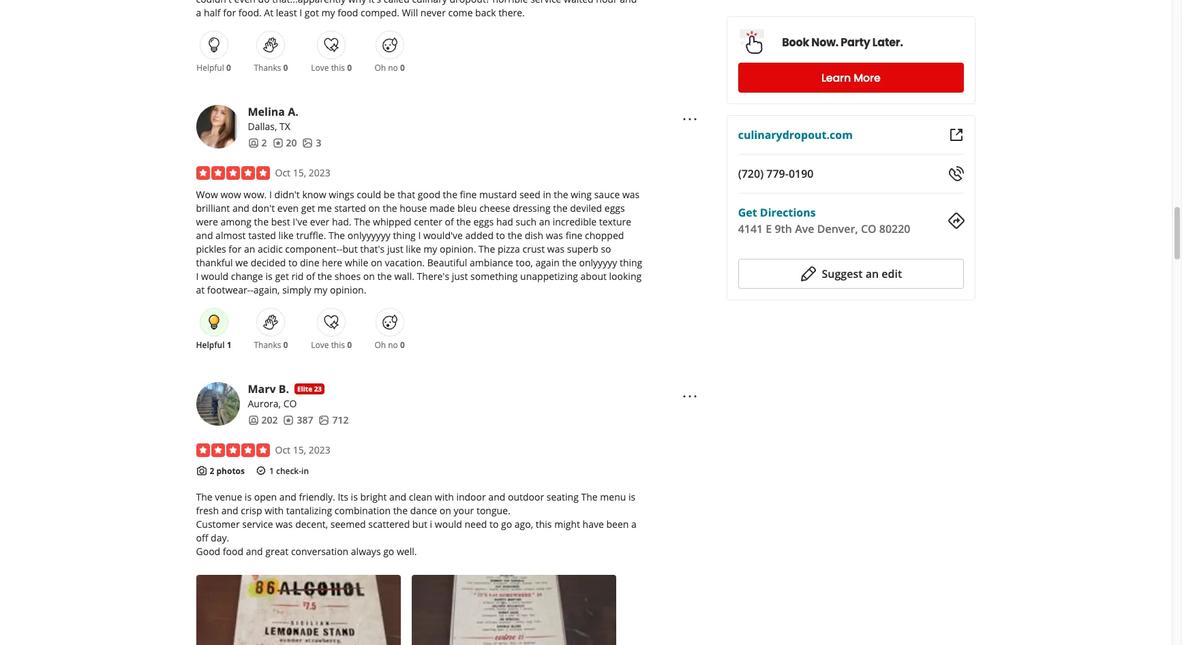Task type: locate. For each thing, give the bounding box(es) containing it.
2 vertical spatial this
[[536, 519, 552, 531]]

and right food in the left bottom of the page
[[246, 546, 263, 559]]

i down center
[[418, 229, 421, 242]]

wow wow wow. i didn't know wings could be that good  the fine mustard seed in the wing sauce was brilliant and don't even get me started on the house made bleu cheese dressing  the deviled eggs were among the best i've ever had. the whipped center of the eggs had such an incredible texture and almost tasted like truffle. the onlyyyyyy thing i would've added to the dish was fine chopped pickles for an acidic component--but that's just like my opinion. the pizza crust was superb so thankful we decided to dine here while on vacation. beautiful ambiance too, again the onlyyyyy thing i would change is get rid of the shoes on the wall. there's just something unappetizing about looking at footwear--again, simply my opinion.
[[196, 188, 643, 297]]

was right service
[[276, 519, 293, 531]]

tasted
[[248, 229, 276, 242]]

2 for 2 photos
[[210, 466, 214, 477]]

0 vertical spatial friends element
[[248, 136, 267, 150]]

1 vertical spatial love this 0
[[311, 340, 352, 351]]

friends element
[[248, 136, 267, 150], [248, 414, 278, 428]]

0 vertical spatial menu image
[[682, 111, 698, 127]]

2 love from the top
[[311, 340, 329, 351]]

0 horizontal spatial my
[[314, 284, 328, 297]]

reviews element down elite 23 aurora, co in the bottom of the page
[[283, 414, 313, 428]]

whipped
[[373, 215, 412, 228]]

2 oct from the top
[[275, 444, 291, 457]]

15, up 1 check-in
[[293, 444, 306, 457]]

1 vertical spatial fine
[[566, 229, 583, 242]]

1 horizontal spatial 2
[[262, 136, 267, 149]]

is inside wow wow wow. i didn't know wings could be that good  the fine mustard seed in the wing sauce was brilliant and don't even get me started on the house made bleu cheese dressing  the deviled eggs were among the best i've ever had. the whipped center of the eggs had such an incredible texture and almost tasted like truffle. the onlyyyyyy thing i would've added to the dish was fine chopped pickles for an acidic component--but that's just like my opinion. the pizza crust was superb so thankful we decided to dine here while on vacation. beautiful ambiance too, again the onlyyyyy thing i would change is get rid of the shoes on the wall. there's just something unappetizing about looking at footwear--again, simply my opinion.
[[266, 270, 273, 283]]

crust
[[523, 243, 545, 256]]

1 vertical spatial love
[[311, 340, 329, 351]]

just
[[387, 243, 404, 256], [452, 270, 468, 283]]

oct
[[275, 166, 291, 179], [275, 444, 291, 457]]

tx
[[280, 120, 290, 133]]

1 right 16 check in v2 icon
[[269, 466, 274, 477]]

the
[[443, 188, 458, 201], [554, 188, 569, 201], [383, 202, 397, 215], [553, 202, 568, 215], [254, 215, 269, 228], [457, 215, 471, 228], [508, 229, 522, 242], [562, 256, 577, 269], [318, 270, 332, 283], [377, 270, 392, 283], [393, 505, 408, 518]]

learn
[[822, 70, 852, 86]]

an right the for
[[244, 243, 255, 256]]

0 vertical spatial thanks 0
[[254, 62, 288, 74]]

no
[[388, 62, 398, 74], [388, 340, 398, 351]]

15, up didn't
[[293, 166, 306, 179]]

at
[[196, 284, 205, 297]]

oct 15, 2023 up know
[[275, 166, 331, 179]]

incredible
[[553, 215, 597, 228]]

0 horizontal spatial just
[[387, 243, 404, 256]]

2
[[262, 136, 267, 149], [210, 466, 214, 477]]

the up ambiance
[[479, 243, 495, 256]]

1 horizontal spatial my
[[424, 243, 437, 256]]

1 horizontal spatial but
[[413, 519, 428, 531]]

1 vertical spatial co
[[284, 398, 297, 410]]

menu image
[[682, 111, 698, 127], [682, 389, 698, 405]]

2 down dallas,
[[262, 136, 267, 149]]

in right seed
[[543, 188, 552, 201]]

friends element containing 2
[[248, 136, 267, 150]]

the venue is open and friendly. its is bright and clean with indoor and outdoor seating the menu is fresh and crisp with tantalizing combination the dance on your tongue. customer service was decent, seemed scattered  but i would need to go ago, this might have been a off day. good food and great conversation  always go well.
[[196, 491, 637, 559]]

of up would've on the top left of page
[[445, 215, 454, 228]]

1 vertical spatial no
[[388, 340, 398, 351]]

0 vertical spatial fine
[[460, 188, 477, 201]]

decided
[[251, 256, 286, 269]]

- down change
[[250, 284, 254, 297]]

oct up the check-
[[275, 444, 291, 457]]

0 vertical spatial 16 review v2 image
[[272, 138, 283, 148]]

dish
[[525, 229, 544, 242]]

like down best
[[279, 229, 294, 242]]

1 vertical spatial in
[[302, 466, 309, 477]]

2 vertical spatial i
[[196, 270, 199, 283]]

thanks 0 up melina a. link on the left
[[254, 62, 288, 74]]

1 oh no 0 from the top
[[375, 62, 405, 74]]

5 star rating image up photos
[[196, 444, 270, 458]]

0 vertical spatial in
[[543, 188, 552, 201]]

0 vertical spatial 1
[[227, 340, 232, 351]]

0 vertical spatial go
[[501, 519, 512, 531]]

1 vertical spatial menu image
[[682, 389, 698, 405]]

an up dish
[[539, 215, 550, 228]]

looking
[[609, 270, 642, 283]]

seemed
[[331, 519, 366, 531]]

of
[[445, 215, 454, 228], [306, 270, 315, 283]]

0 vertical spatial -
[[340, 243, 343, 256]]

16 photos v2 image
[[302, 138, 313, 148], [319, 415, 330, 426]]

on
[[369, 202, 380, 215], [371, 256, 383, 269], [363, 270, 375, 283], [440, 505, 451, 518]]

but up while
[[343, 243, 358, 256]]

1 oct 15, 2023 from the top
[[275, 166, 331, 179]]

5 star rating image for marv b.
[[196, 444, 270, 458]]

crisp
[[241, 505, 262, 518]]

16 review v2 image
[[272, 138, 283, 148], [283, 415, 294, 426]]

don't
[[252, 202, 275, 215]]

to down had on the left of page
[[496, 229, 505, 242]]

2 love this 0 from the top
[[311, 340, 352, 351]]

could
[[357, 188, 381, 201]]

opinion.
[[440, 243, 476, 256], [330, 284, 367, 297]]

venue
[[215, 491, 242, 504]]

opinion. down shoes
[[330, 284, 367, 297]]

0 vertical spatial would
[[201, 270, 229, 283]]

2023 down 387
[[309, 444, 331, 457]]

an left edit
[[866, 267, 880, 282]]

16 friends v2 image for melina a.
[[248, 138, 259, 148]]

16 photos v2 image left 712
[[319, 415, 330, 426]]

2 oh no 0 from the top
[[375, 340, 405, 351]]

1 horizontal spatial fine
[[566, 229, 583, 242]]

16 friends v2 image down dallas,
[[248, 138, 259, 148]]

fresh
[[196, 505, 219, 518]]

friends element down dallas,
[[248, 136, 267, 150]]

1 horizontal spatial i
[[269, 188, 272, 201]]

with down open
[[265, 505, 284, 518]]

0 vertical spatial this
[[331, 62, 345, 74]]

24 directions v2 image
[[948, 213, 965, 229]]

photos element for melina a.
[[302, 136, 322, 150]]

reviews element for marv b.
[[283, 414, 313, 428]]

2 vertical spatial an
[[866, 267, 880, 282]]

0 vertical spatial thanks
[[254, 62, 281, 74]]

i up at
[[196, 270, 199, 283]]

on inside the venue is open and friendly. its is bright and clean with indoor and outdoor seating the menu is fresh and crisp with tantalizing combination the dance on your tongue. customer service was decent, seemed scattered  but i would need to go ago, this might have been a off day. good food and great conversation  always go well.
[[440, 505, 451, 518]]

friends element down aurora, at the left bottom of page
[[248, 414, 278, 428]]

2 16 friends v2 image from the top
[[248, 415, 259, 426]]

helpful up photo of melina a. in the top of the page
[[197, 62, 224, 74]]

1 check-in
[[269, 466, 309, 477]]

in inside wow wow wow. i didn't know wings could be that good  the fine mustard seed in the wing sauce was brilliant and don't even get me started on the house made bleu cheese dressing  the deviled eggs were among the best i've ever had. the whipped center of the eggs had such an incredible texture and almost tasted like truffle. the onlyyyyyy thing i would've added to the dish was fine chopped pickles for an acidic component--but that's just like my opinion. the pizza crust was superb so thankful we decided to dine here while on vacation. beautiful ambiance too, again the onlyyyyy thing i would change is get rid of the shoes on the wall. there's just something unappetizing about looking at footwear--again, simply my opinion.
[[543, 188, 552, 201]]

1 love from the top
[[311, 62, 329, 74]]

16 review v2 image for melina a.
[[272, 138, 283, 148]]

0 vertical spatial opinion.
[[440, 243, 476, 256]]

0 vertical spatial helpful
[[197, 62, 224, 74]]

eggs up the "added"
[[474, 215, 494, 228]]

reviews element
[[272, 136, 297, 150], [283, 414, 313, 428]]

1 horizontal spatial an
[[539, 215, 550, 228]]

2 thanks from the top
[[254, 340, 281, 351]]

for
[[229, 243, 242, 256]]

0 vertical spatial reviews element
[[272, 136, 297, 150]]

1 vertical spatial oct 15, 2023
[[275, 444, 331, 457]]

0 vertical spatial eggs
[[605, 202, 625, 215]]

friends element containing 202
[[248, 414, 278, 428]]

reviews element containing 20
[[272, 136, 297, 150]]

superb
[[567, 243, 599, 256]]

0 horizontal spatial co
[[284, 398, 297, 410]]

1 down footwear-
[[227, 340, 232, 351]]

co down b.
[[284, 398, 297, 410]]

vacation.
[[385, 256, 425, 269]]

ago,
[[515, 519, 533, 531]]

0 horizontal spatial thing
[[393, 229, 416, 242]]

this for helpful 1
[[331, 340, 345, 351]]

center
[[414, 215, 443, 228]]

1 oh from the top
[[375, 62, 386, 74]]

1 vertical spatial 2
[[210, 466, 214, 477]]

15, for melina a.
[[293, 166, 306, 179]]

love this 0
[[311, 62, 352, 74], [311, 340, 352, 351]]

(0 reactions) element
[[226, 62, 231, 74], [283, 62, 288, 74], [347, 62, 352, 74], [400, 62, 405, 74], [283, 340, 288, 351], [347, 340, 352, 351], [400, 340, 405, 351]]

16 friends v2 image for marv b.
[[248, 415, 259, 426]]

0 horizontal spatial with
[[265, 505, 284, 518]]

2 thanks 0 from the top
[[254, 340, 288, 351]]

16 photos v2 image left 3
[[302, 138, 313, 148]]

thanks
[[254, 62, 281, 74], [254, 340, 281, 351]]

photos element right the 20
[[302, 136, 322, 150]]

1 vertical spatial 2023
[[309, 444, 331, 457]]

0 horizontal spatial an
[[244, 243, 255, 256]]

1 horizontal spatial with
[[435, 491, 454, 504]]

16 camera v2 image
[[196, 466, 207, 477]]

2 oct 15, 2023 from the top
[[275, 444, 331, 457]]

1 vertical spatial of
[[306, 270, 315, 283]]

get left rid
[[275, 270, 289, 283]]

1 vertical spatial would
[[435, 519, 462, 531]]

friends element for melina a.
[[248, 136, 267, 150]]

melina a. dallas, tx
[[248, 104, 299, 133]]

1 2023 from the top
[[309, 166, 331, 179]]

5 star rating image
[[196, 166, 270, 180], [196, 444, 270, 458]]

1 vertical spatial opinion.
[[330, 284, 367, 297]]

16 friends v2 image
[[248, 138, 259, 148], [248, 415, 259, 426]]

check-
[[276, 466, 302, 477]]

0 vertical spatial oh
[[375, 62, 386, 74]]

0 vertical spatial with
[[435, 491, 454, 504]]

1 vertical spatial like
[[406, 243, 421, 256]]

thanks 0
[[254, 62, 288, 74], [254, 340, 288, 351]]

1 vertical spatial but
[[413, 519, 428, 531]]

fine up bleu
[[460, 188, 477, 201]]

photos element containing 3
[[302, 136, 322, 150]]

0 vertical spatial like
[[279, 229, 294, 242]]

the down be
[[383, 202, 397, 215]]

would've
[[423, 229, 463, 242]]

sauce
[[594, 188, 620, 201]]

0 vertical spatial of
[[445, 215, 454, 228]]

- up the here on the left top
[[340, 243, 343, 256]]

1 oct from the top
[[275, 166, 291, 179]]

oh no 0 for helpful 1
[[375, 340, 405, 351]]

1 menu image from the top
[[682, 111, 698, 127]]

0 vertical spatial love this 0
[[311, 62, 352, 74]]

20
[[286, 136, 297, 149]]

fine down incredible
[[566, 229, 583, 242]]

0 vertical spatial 5 star rating image
[[196, 166, 270, 180]]

1 vertical spatial photos element
[[319, 414, 349, 428]]

1 horizontal spatial eggs
[[605, 202, 625, 215]]

melina a. link
[[248, 104, 299, 119]]

was right sauce
[[623, 188, 640, 201]]

service
[[242, 519, 273, 531]]

2 friends element from the top
[[248, 414, 278, 428]]

almost
[[216, 229, 246, 242]]

among
[[221, 215, 252, 228]]

1 horizontal spatial -
[[340, 243, 343, 256]]

2023 for melina a.
[[309, 166, 331, 179]]

acidic
[[258, 243, 283, 256]]

16 review v2 image left the 20
[[272, 138, 283, 148]]

24 external link v2 image
[[948, 127, 965, 143]]

1 thanks from the top
[[254, 62, 281, 74]]

0 vertical spatial photos element
[[302, 136, 322, 150]]

0 vertical spatial 2
[[262, 136, 267, 149]]

2 photos link
[[210, 466, 245, 477]]

the up made
[[443, 188, 458, 201]]

love for helpful 0
[[311, 62, 329, 74]]

on down while
[[363, 270, 375, 283]]

my down would've on the top left of page
[[424, 243, 437, 256]]

1 vertical spatial helpful
[[196, 340, 225, 351]]

would right i
[[435, 519, 462, 531]]

1 vertical spatial friends element
[[248, 414, 278, 428]]

1 no from the top
[[388, 62, 398, 74]]

thanks 0 right (1 reaction) element
[[254, 340, 288, 351]]

0 vertical spatial co
[[862, 222, 877, 237]]

the up fresh
[[196, 491, 213, 504]]

1 horizontal spatial get
[[301, 202, 315, 215]]

get down know
[[301, 202, 315, 215]]

the
[[354, 215, 371, 228], [329, 229, 345, 242], [479, 243, 495, 256], [196, 491, 213, 504], [581, 491, 598, 504]]

1 vertical spatial 5 star rating image
[[196, 444, 270, 458]]

thankful
[[196, 256, 233, 269]]

book
[[783, 34, 810, 50]]

2 menu image from the top
[[682, 389, 698, 405]]

16 photos v2 image for marv b.
[[319, 415, 330, 426]]

2 15, from the top
[[293, 444, 306, 457]]

1 16 friends v2 image from the top
[[248, 138, 259, 148]]

marv b.
[[248, 382, 289, 397]]

1 horizontal spatial go
[[501, 519, 512, 531]]

is right menu
[[629, 491, 636, 504]]

0 vertical spatial to
[[496, 229, 505, 242]]

co left 80220
[[862, 222, 877, 237]]

16 review v2 image left 387
[[283, 415, 294, 426]]

2 5 star rating image from the top
[[196, 444, 270, 458]]

my
[[424, 243, 437, 256], [314, 284, 328, 297]]

customer
[[196, 519, 240, 531]]

to down tongue.
[[490, 519, 499, 531]]

1 15, from the top
[[293, 166, 306, 179]]

a
[[632, 519, 637, 531]]

2 vertical spatial to
[[490, 519, 499, 531]]

photos element containing 712
[[319, 414, 349, 428]]

oh for 0
[[375, 62, 386, 74]]

oct 15, 2023
[[275, 166, 331, 179], [275, 444, 331, 457]]

is down decided
[[266, 270, 273, 283]]

directions
[[761, 205, 816, 220]]

something
[[471, 270, 518, 283]]

1 love this 0 from the top
[[311, 62, 352, 74]]

1 vertical spatial just
[[452, 270, 468, 283]]

2 oh from the top
[[375, 340, 386, 351]]

1 vertical spatial eggs
[[474, 215, 494, 228]]

no for 0
[[388, 62, 398, 74]]

suggest an edit button
[[739, 259, 965, 289]]

reviews element containing 387
[[283, 414, 313, 428]]

an
[[539, 215, 550, 228], [244, 243, 255, 256], [866, 267, 880, 282]]

wall.
[[395, 270, 415, 283]]

opinion. up beautiful
[[440, 243, 476, 256]]

even
[[277, 202, 299, 215]]

2 right 16 camera v2 icon
[[210, 466, 214, 477]]

would down the thankful on the top left of the page
[[201, 270, 229, 283]]

1 horizontal spatial thing
[[620, 256, 643, 269]]

is
[[266, 270, 273, 283], [245, 491, 252, 504], [351, 491, 358, 504], [629, 491, 636, 504]]

1 vertical spatial 16 friends v2 image
[[248, 415, 259, 426]]

friendly.
[[299, 491, 335, 504]]

with
[[435, 491, 454, 504], [265, 505, 284, 518]]

0 horizontal spatial 16 photos v2 image
[[302, 138, 313, 148]]

need
[[465, 519, 487, 531]]

helpful left (1 reaction) element
[[196, 340, 225, 351]]

2 no from the top
[[388, 340, 398, 351]]

0 horizontal spatial 2
[[210, 466, 214, 477]]

0 vertical spatial love
[[311, 62, 329, 74]]

might
[[555, 519, 580, 531]]

to up rid
[[288, 256, 298, 269]]

1 thanks 0 from the top
[[254, 62, 288, 74]]

2023 up know
[[309, 166, 331, 179]]

1 friends element from the top
[[248, 136, 267, 150]]

on left your
[[440, 505, 451, 518]]

1 horizontal spatial 1
[[269, 466, 274, 477]]

menu image for marv b.
[[682, 389, 698, 405]]

1 vertical spatial 16 review v2 image
[[283, 415, 294, 426]]

0 vertical spatial 2023
[[309, 166, 331, 179]]

0 horizontal spatial but
[[343, 243, 358, 256]]

your
[[454, 505, 474, 518]]

go left ago,
[[501, 519, 512, 531]]

thanks 0 for helpful 1
[[254, 340, 288, 351]]

1 vertical spatial oh no 0
[[375, 340, 405, 351]]

1 vertical spatial to
[[288, 256, 298, 269]]

good
[[196, 546, 220, 559]]

was inside the venue is open and friendly. its is bright and clean with indoor and outdoor seating the menu is fresh and crisp with tantalizing combination the dance on your tongue. customer service was decent, seemed scattered  but i would need to go ago, this might have been a off day. good food and great conversation  always go well.
[[276, 519, 293, 531]]

oct up didn't
[[275, 166, 291, 179]]

(720)
[[739, 166, 764, 181]]

but inside wow wow wow. i didn't know wings could be that good  the fine mustard seed in the wing sauce was brilliant and don't even get me started on the house made bleu cheese dressing  the deviled eggs were among the best i've ever had. the whipped center of the eggs had such an incredible texture and almost tasted like truffle. the onlyyyyyy thing i would've added to the dish was fine chopped pickles for an acidic component--but that's just like my opinion. the pizza crust was superb so thankful we decided to dine here while on vacation. beautiful ambiance too, again the onlyyyyy thing i would change is get rid of the shoes on the wall. there's just something unappetizing about looking at footwear--again, simply my opinion.
[[343, 243, 358, 256]]

-
[[340, 243, 343, 256], [250, 284, 254, 297]]

photos element right 387
[[319, 414, 349, 428]]

dine
[[300, 256, 320, 269]]

eggs up texture
[[605, 202, 625, 215]]

1 horizontal spatial 16 photos v2 image
[[319, 415, 330, 426]]

ever
[[310, 215, 330, 228]]

0 vertical spatial oct 15, 2023
[[275, 166, 331, 179]]

(720) 779-0190
[[739, 166, 814, 181]]

is right its
[[351, 491, 358, 504]]

would
[[201, 270, 229, 283], [435, 519, 462, 531]]

reviews element down tx
[[272, 136, 297, 150]]

photos element
[[302, 136, 322, 150], [319, 414, 349, 428]]

scattered
[[368, 519, 410, 531]]

0 vertical spatial get
[[301, 202, 315, 215]]

0 vertical spatial no
[[388, 62, 398, 74]]

16 friends v2 image left 202
[[248, 415, 259, 426]]

just down beautiful
[[452, 270, 468, 283]]

of right rid
[[306, 270, 315, 283]]

1 5 star rating image from the top
[[196, 166, 270, 180]]

in up friendly.
[[302, 466, 309, 477]]

wing
[[571, 188, 592, 201]]

0 horizontal spatial -
[[250, 284, 254, 297]]

the up scattered
[[393, 505, 408, 518]]

pickles
[[196, 243, 226, 256]]

be
[[384, 188, 395, 201]]

the down had.
[[329, 229, 345, 242]]

0 vertical spatial an
[[539, 215, 550, 228]]

5 star rating image up wow
[[196, 166, 270, 180]]

1 vertical spatial thanks 0
[[254, 340, 288, 351]]

oct 15, 2023 up 1 check-in
[[275, 444, 331, 457]]

pizza
[[498, 243, 520, 256]]

1 horizontal spatial opinion.
[[440, 243, 476, 256]]

thing up the looking at top
[[620, 256, 643, 269]]

1 vertical spatial this
[[331, 340, 345, 351]]

thing down whipped
[[393, 229, 416, 242]]

i right the "wow."
[[269, 188, 272, 201]]

a.
[[288, 104, 299, 119]]

thanks up 'melina'
[[254, 62, 281, 74]]

my right simply in the left of the page
[[314, 284, 328, 297]]

0 vertical spatial 16 friends v2 image
[[248, 138, 259, 148]]

but left i
[[413, 519, 428, 531]]

2 2023 from the top
[[309, 444, 331, 457]]

1 vertical spatial 15,
[[293, 444, 306, 457]]

(1 reaction) element
[[227, 340, 232, 351]]



Task type: describe. For each thing, give the bounding box(es) containing it.
too,
[[516, 256, 533, 269]]

about
[[581, 270, 607, 283]]

component-
[[285, 243, 340, 256]]

thanks 0 for helpful 0
[[254, 62, 288, 74]]

denver,
[[818, 222, 859, 237]]

dance
[[410, 505, 437, 518]]

well.
[[397, 546, 417, 559]]

2 horizontal spatial i
[[418, 229, 421, 242]]

oh for 1
[[375, 340, 386, 351]]

16 review v2 image for marv b.
[[283, 415, 294, 426]]

the left 'wall.'
[[377, 270, 392, 283]]

to inside the venue is open and friendly. its is bright and clean with indoor and outdoor seating the menu is fresh and crisp with tantalizing combination the dance on your tongue. customer service was decent, seemed scattered  but i would need to go ago, this might have been a off day. good food and great conversation  always go well.
[[490, 519, 499, 531]]

best
[[271, 215, 290, 228]]

0 vertical spatial i
[[269, 188, 272, 201]]

and up tongue.
[[489, 491, 506, 504]]

b.
[[279, 382, 289, 397]]

and right open
[[280, 491, 297, 504]]

but inside the venue is open and friendly. its is bright and clean with indoor and outdoor seating the menu is fresh and crisp with tantalizing combination the dance on your tongue. customer service was decent, seemed scattered  but i would need to go ago, this might have been a off day. good food and great conversation  always go well.
[[413, 519, 428, 531]]

reviews element for melina a.
[[272, 136, 297, 150]]

suggest an edit
[[822, 267, 903, 282]]

have
[[583, 519, 604, 531]]

2023 for marv b.
[[309, 444, 331, 457]]

menu
[[600, 491, 626, 504]]

the inside the venue is open and friendly. its is bright and clean with indoor and outdoor seating the menu is fresh and crisp with tantalizing combination the dance on your tongue. customer service was decent, seemed scattered  but i would need to go ago, this might have been a off day. good food and great conversation  always go well.
[[393, 505, 408, 518]]

wow
[[196, 188, 218, 201]]

get directions 4141 e 9th ave denver, co 80220
[[739, 205, 911, 237]]

1 horizontal spatial of
[[445, 215, 454, 228]]

didn't
[[274, 188, 300, 201]]

cheese
[[480, 202, 511, 215]]

clean
[[409, 491, 433, 504]]

get
[[739, 205, 758, 220]]

deviled
[[570, 202, 602, 215]]

me
[[318, 202, 332, 215]]

24 phone v2 image
[[948, 166, 965, 182]]

1 vertical spatial -
[[250, 284, 254, 297]]

0 horizontal spatial opinion.
[[330, 284, 367, 297]]

here
[[322, 256, 343, 269]]

i
[[430, 519, 433, 531]]

and down were
[[196, 229, 213, 242]]

photos element for marv b.
[[319, 414, 349, 428]]

good
[[418, 188, 441, 201]]

0 horizontal spatial fine
[[460, 188, 477, 201]]

the down superb
[[562, 256, 577, 269]]

bleu
[[458, 202, 477, 215]]

unappetizing
[[520, 270, 578, 283]]

helpful for helpful 0
[[197, 62, 224, 74]]

and down venue
[[221, 505, 238, 518]]

1 vertical spatial with
[[265, 505, 284, 518]]

0 horizontal spatial 1
[[227, 340, 232, 351]]

had.
[[332, 215, 352, 228]]

is up crisp
[[245, 491, 252, 504]]

was up "again"
[[547, 243, 565, 256]]

footwear-
[[207, 284, 250, 297]]

1 vertical spatial get
[[275, 270, 289, 283]]

15, for marv b.
[[293, 444, 306, 457]]

beautiful
[[427, 256, 467, 269]]

menu image for melina a.
[[682, 111, 698, 127]]

so
[[601, 243, 611, 256]]

and left clean
[[390, 491, 407, 504]]

more
[[854, 70, 881, 86]]

love this 0 for 1
[[311, 340, 352, 351]]

2 for 2
[[262, 136, 267, 149]]

photo of melina a. image
[[196, 105, 240, 149]]

0 horizontal spatial of
[[306, 270, 315, 283]]

again,
[[254, 284, 280, 297]]

thanks for 1
[[254, 340, 281, 351]]

this inside the venue is open and friendly. its is bright and clean with indoor and outdoor seating the menu is fresh and crisp with tantalizing combination the dance on your tongue. customer service was decent, seemed scattered  but i would need to go ago, this might have been a off day. good food and great conversation  always go well.
[[536, 519, 552, 531]]

oct 15, 2023 for marv b.
[[275, 444, 331, 457]]

melina
[[248, 104, 285, 119]]

the up pizza
[[508, 229, 522, 242]]

love for helpful 1
[[311, 340, 329, 351]]

helpful 0
[[197, 62, 231, 74]]

oct for marv b.
[[275, 444, 291, 457]]

1 horizontal spatial like
[[406, 243, 421, 256]]

and up among
[[233, 202, 250, 215]]

helpful for helpful 1
[[196, 340, 225, 351]]

food
[[223, 546, 244, 559]]

seed
[[520, 188, 541, 201]]

wings
[[329, 188, 354, 201]]

added
[[466, 229, 494, 242]]

ave
[[796, 222, 815, 237]]

that
[[398, 188, 415, 201]]

been
[[607, 519, 629, 531]]

friends element for marv b.
[[248, 414, 278, 428]]

oh no 0 for helpful 0
[[375, 62, 405, 74]]

712
[[332, 414, 349, 427]]

16 check in v2 image
[[256, 466, 267, 477]]

the down bleu
[[457, 215, 471, 228]]

on down could
[[369, 202, 380, 215]]

24 pencil v2 image
[[801, 266, 817, 282]]

0 horizontal spatial i
[[196, 270, 199, 283]]

had
[[496, 215, 513, 228]]

the up tasted
[[254, 215, 269, 228]]

book now. party later.
[[783, 34, 904, 50]]

bright
[[360, 491, 387, 504]]

oct for melina a.
[[275, 166, 291, 179]]

tongue.
[[477, 505, 511, 518]]

suggest
[[822, 267, 863, 282]]

onlyyyyyy
[[348, 229, 391, 242]]

elite
[[297, 385, 312, 394]]

culinarydropout.com link
[[739, 128, 853, 143]]

combination
[[335, 505, 391, 518]]

16 photos v2 image for melina a.
[[302, 138, 313, 148]]

was right dish
[[546, 229, 563, 242]]

an inside button
[[866, 267, 880, 282]]

texture
[[599, 215, 632, 228]]

1 vertical spatial thing
[[620, 256, 643, 269]]

on down that's
[[371, 256, 383, 269]]

co inside get directions 4141 e 9th ave denver, co 80220
[[862, 222, 877, 237]]

would inside wow wow wow. i didn't know wings could be that good  the fine mustard seed in the wing sauce was brilliant and don't even get me started on the house made bleu cheese dressing  the deviled eggs were among the best i've ever had. the whipped center of the eggs had such an incredible texture and almost tasted like truffle. the onlyyyyyy thing i would've added to the dish was fine chopped pickles for an acidic component--but that's just like my opinion. the pizza crust was superb so thankful we decided to dine here while on vacation. beautiful ambiance too, again the onlyyyyy thing i would change is get rid of the shoes on the wall. there's just something unappetizing about looking at footwear--again, simply my opinion.
[[201, 270, 229, 283]]

outdoor
[[508, 491, 544, 504]]

the down the here on the left top
[[318, 270, 332, 283]]

later.
[[873, 34, 904, 50]]

were
[[196, 215, 218, 228]]

0 vertical spatial just
[[387, 243, 404, 256]]

co inside elite 23 aurora, co
[[284, 398, 297, 410]]

open
[[254, 491, 277, 504]]

1 vertical spatial 1
[[269, 466, 274, 477]]

this for helpful 0
[[331, 62, 345, 74]]

3
[[316, 136, 322, 149]]

ambiance
[[470, 256, 513, 269]]

elite 23 link
[[295, 384, 325, 395]]

great
[[265, 546, 289, 559]]

2 photos
[[210, 466, 245, 477]]

9th
[[775, 222, 793, 237]]

helpful 1
[[196, 340, 232, 351]]

aurora,
[[248, 398, 281, 410]]

0 horizontal spatial in
[[302, 466, 309, 477]]

1 vertical spatial an
[[244, 243, 255, 256]]

80220
[[880, 222, 911, 237]]

would inside the venue is open and friendly. its is bright and clean with indoor and outdoor seating the menu is fresh and crisp with tantalizing combination the dance on your tongue. customer service was decent, seemed scattered  but i would need to go ago, this might have been a off day. good food and great conversation  always go well.
[[435, 519, 462, 531]]

elite 23 aurora, co
[[248, 385, 322, 410]]

dressing
[[513, 202, 551, 215]]

oct 15, 2023 for melina a.
[[275, 166, 331, 179]]

the left menu
[[581, 491, 598, 504]]

love this 0 for 0
[[311, 62, 352, 74]]

culinarydropout.com
[[739, 128, 853, 143]]

the left wing
[[554, 188, 569, 201]]

know
[[302, 188, 326, 201]]

the up onlyyyyyy
[[354, 215, 371, 228]]

0 horizontal spatial like
[[279, 229, 294, 242]]

202
[[262, 414, 278, 427]]

made
[[430, 202, 455, 215]]

thanks for 0
[[254, 62, 281, 74]]

photo of marv b. image
[[196, 383, 240, 426]]

0 horizontal spatial go
[[383, 546, 394, 559]]

the up incredible
[[553, 202, 568, 215]]

1 horizontal spatial just
[[452, 270, 468, 283]]

23
[[314, 385, 322, 394]]

marv b. link
[[248, 382, 289, 397]]

off
[[196, 532, 208, 545]]

learn more link
[[739, 63, 965, 93]]

wow.
[[244, 188, 267, 201]]

387
[[297, 414, 313, 427]]

0 horizontal spatial eggs
[[474, 215, 494, 228]]

always
[[351, 546, 381, 559]]

no for 1
[[388, 340, 398, 351]]

1 vertical spatial my
[[314, 284, 328, 297]]

5 star rating image for melina a.
[[196, 166, 270, 180]]

indoor
[[457, 491, 486, 504]]



Task type: vqa. For each thing, say whether or not it's contained in the screenshot.
first 24 chevron down v2 icon from the left
no



